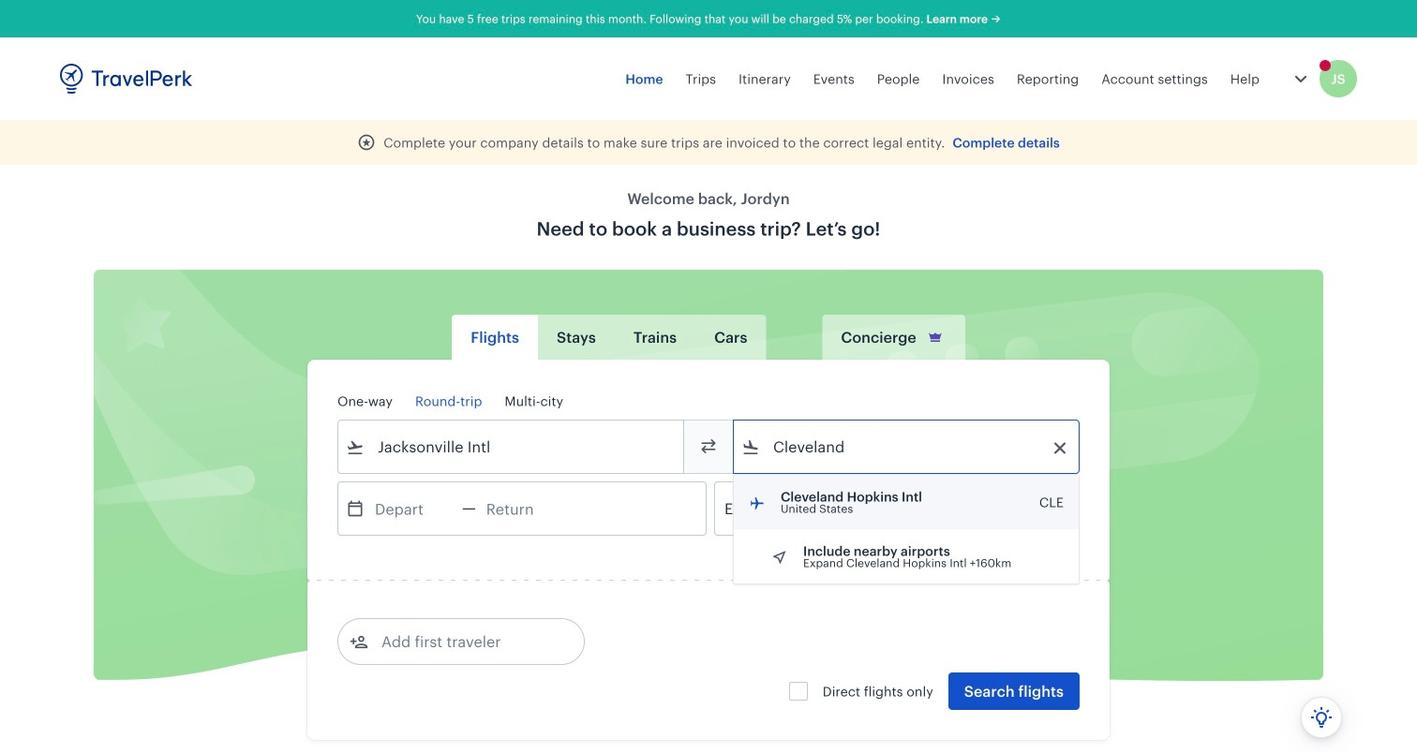 Task type: describe. For each thing, give the bounding box(es) containing it.
From search field
[[365, 432, 659, 462]]

To search field
[[761, 432, 1055, 462]]

Depart text field
[[365, 483, 462, 535]]



Task type: locate. For each thing, give the bounding box(es) containing it.
Return text field
[[476, 483, 574, 535]]

Add first traveler search field
[[369, 627, 564, 657]]



